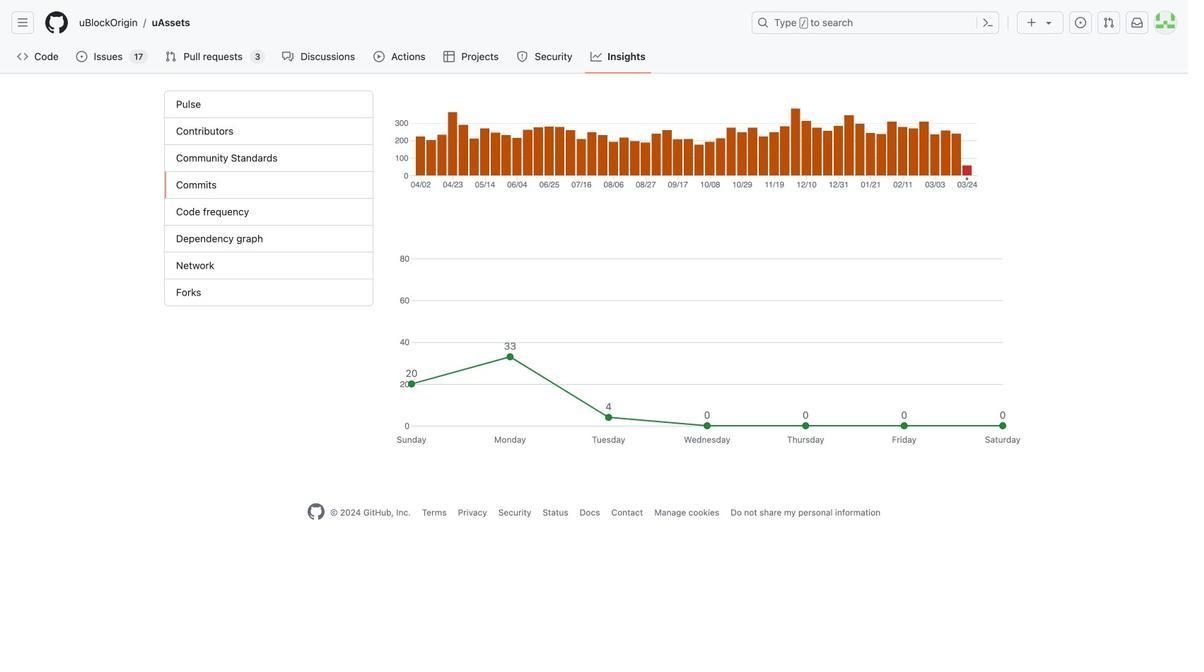 Task type: vqa. For each thing, say whether or not it's contained in the screenshot.
code image
yes



Task type: locate. For each thing, give the bounding box(es) containing it.
list
[[74, 11, 744, 34]]

table image
[[444, 51, 455, 62]]

issue opened image for git pull request image
[[76, 51, 87, 62]]

graph image
[[591, 51, 602, 62]]

0 vertical spatial issue opened image
[[1076, 17, 1087, 28]]

code image
[[17, 51, 28, 62]]

issue opened image
[[1076, 17, 1087, 28], [76, 51, 87, 62]]

0 horizontal spatial issue opened image
[[76, 51, 87, 62]]

1 vertical spatial issue opened image
[[76, 51, 87, 62]]

git pull request image
[[165, 51, 176, 62]]

issue opened image left git pull request icon
[[1076, 17, 1087, 28]]

insights element
[[164, 91, 374, 306]]

git pull request image
[[1104, 17, 1115, 28]]

1 horizontal spatial issue opened image
[[1076, 17, 1087, 28]]

issue opened image right code icon
[[76, 51, 87, 62]]

notifications image
[[1132, 17, 1144, 28]]

shield image
[[517, 51, 528, 62]]

play image
[[374, 51, 385, 62]]



Task type: describe. For each thing, give the bounding box(es) containing it.
issue opened image for git pull request icon
[[1076, 17, 1087, 28]]

triangle down image
[[1044, 17, 1055, 28]]

plus image
[[1027, 17, 1038, 28]]

homepage image
[[45, 11, 68, 34]]

command palette image
[[983, 17, 994, 28]]

homepage image
[[308, 504, 325, 521]]

comment discussion image
[[282, 51, 294, 62]]



